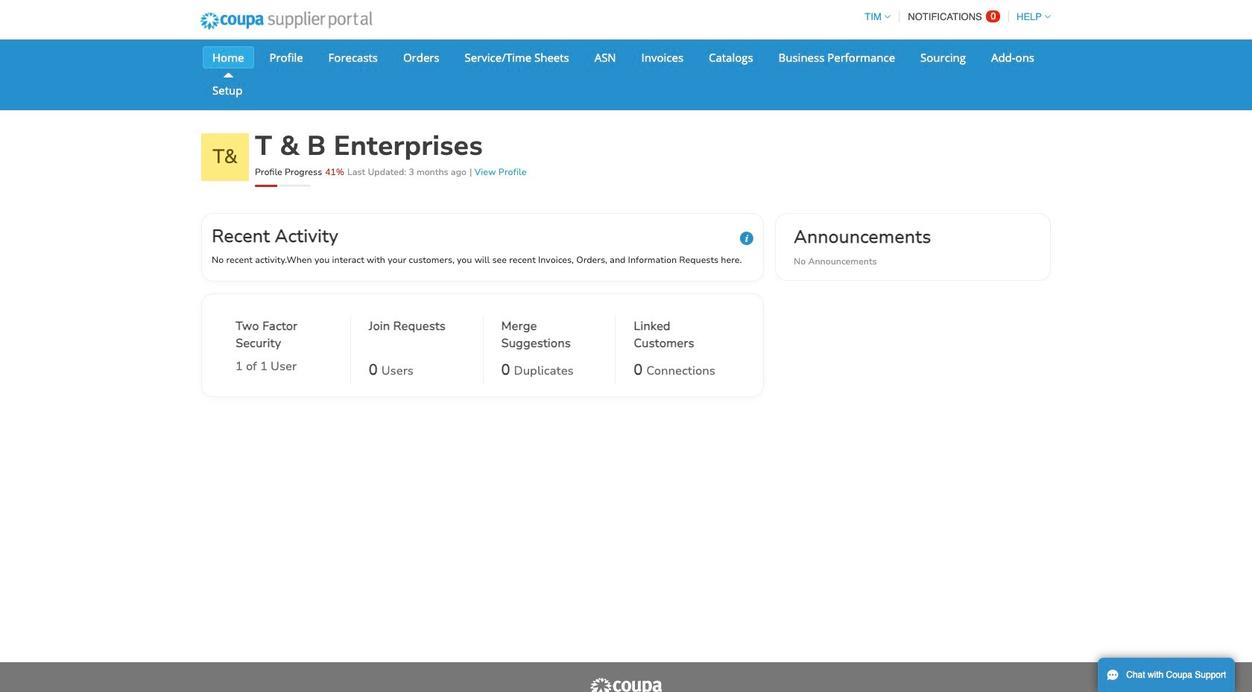 Task type: locate. For each thing, give the bounding box(es) containing it.
additional information image
[[741, 232, 754, 245]]

navigation
[[859, 2, 1051, 31]]

0 horizontal spatial coupa supplier portal image
[[190, 2, 382, 40]]

1 vertical spatial coupa supplier portal image
[[589, 678, 664, 693]]

coupa supplier portal image
[[190, 2, 382, 40], [589, 678, 664, 693]]



Task type: describe. For each thing, give the bounding box(es) containing it.
t& image
[[201, 133, 249, 181]]

1 horizontal spatial coupa supplier portal image
[[589, 678, 664, 693]]

0 vertical spatial coupa supplier portal image
[[190, 2, 382, 40]]



Task type: vqa. For each thing, say whether or not it's contained in the screenshot.
Navigation
yes



